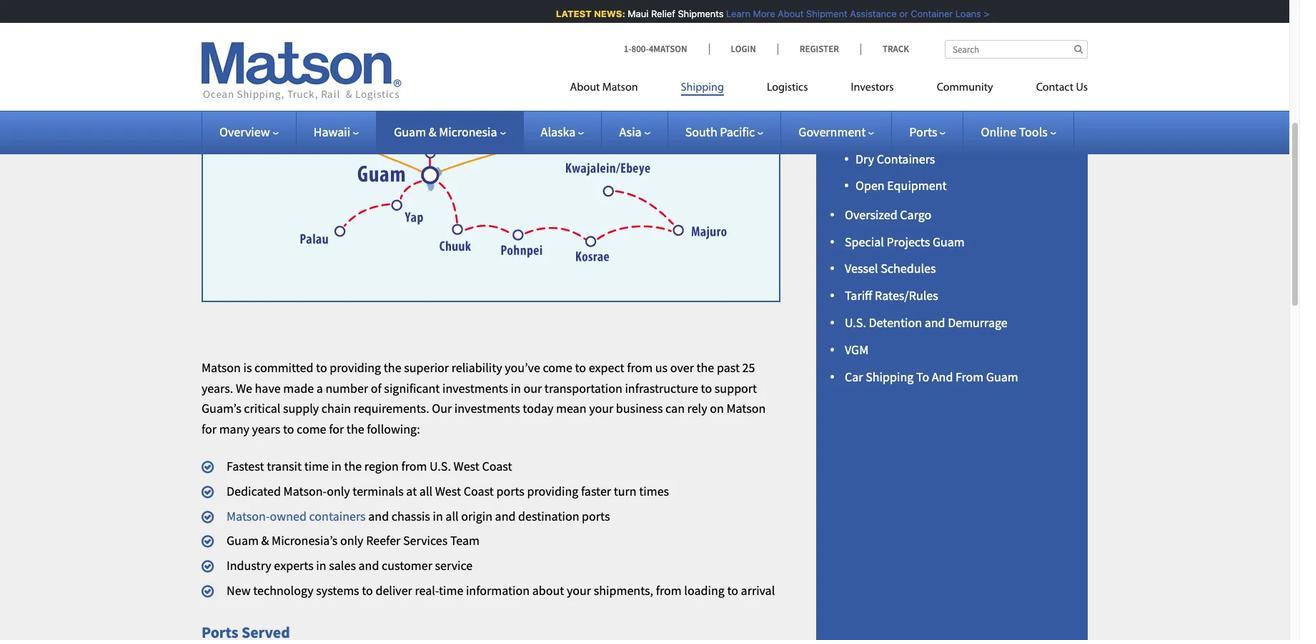 Task type: describe. For each thing, give the bounding box(es) containing it.
expect
[[589, 359, 624, 376]]

equipment for equipment overview
[[855, 97, 915, 114]]

on
[[710, 401, 724, 417]]

special projects guam
[[845, 233, 965, 250]]

support
[[715, 380, 757, 396]]

investors link
[[829, 75, 915, 104]]

faster
[[581, 483, 611, 499]]

login
[[731, 43, 756, 55]]

customer
[[382, 558, 432, 574]]

special
[[845, 233, 884, 250]]

shipping down search search field
[[969, 74, 1017, 90]]

to left arrival
[[727, 583, 738, 599]]

south
[[685, 124, 717, 140]]

from inside matson is committed to providing the superior reliability you've come to expect from us over the past 25 years. we have made a number of significant investments in our transportation infrastructure to support guam's critical supply chain requirements. our investments today mean your business can rely on matson for many years to come for the following:
[[627, 359, 653, 376]]

logistics link
[[745, 75, 829, 104]]

a
[[316, 380, 323, 396]]

oversized cargo link
[[845, 206, 931, 223]]

equipment – guam
[[845, 127, 948, 143]]

containers
[[309, 508, 366, 524]]

and down rates/rules at the top of the page
[[925, 315, 945, 331]]

2 horizontal spatial matson
[[726, 401, 766, 417]]

chain
[[322, 401, 351, 417]]

more
[[748, 8, 770, 19]]

1 vertical spatial from
[[401, 458, 427, 475]]

0 vertical spatial about
[[772, 8, 798, 19]]

micronesia
[[439, 124, 497, 140]]

1 horizontal spatial services
[[895, 47, 940, 63]]

tariff rates/rules link
[[845, 287, 938, 304]]

to up transportation
[[575, 359, 586, 376]]

refrigerated container shipping guam
[[845, 74, 1051, 90]]

and right origin
[[495, 508, 516, 524]]

0 vertical spatial time
[[304, 458, 329, 475]]

the down chain
[[346, 421, 364, 438]]

1 vertical spatial time
[[439, 583, 463, 599]]

search image
[[1074, 44, 1083, 54]]

the left region
[[344, 458, 362, 475]]

shipping left to
[[866, 369, 914, 385]]

and down terminals
[[368, 508, 389, 524]]

have
[[255, 380, 281, 396]]

learn more about shipment assistance or container loans > link
[[721, 8, 984, 19]]

information
[[466, 583, 530, 599]]

& for micronesia
[[429, 124, 436, 140]]

region
[[364, 458, 399, 475]]

4matson
[[649, 43, 687, 55]]

equipment – guam link
[[845, 127, 948, 143]]

oversized cargo
[[845, 206, 931, 223]]

and
[[932, 369, 953, 385]]

learn
[[721, 8, 745, 19]]

transit
[[267, 458, 302, 475]]

overview link
[[219, 124, 279, 140]]

guam right projects
[[933, 233, 965, 250]]

committed
[[255, 359, 313, 376]]

online tools
[[981, 124, 1048, 140]]

tariff rates/rules
[[845, 287, 938, 304]]

about matson
[[570, 82, 638, 94]]

1 vertical spatial services
[[403, 533, 448, 549]]

dry containers
[[855, 151, 935, 167]]

refrigerated
[[845, 74, 911, 90]]

demurrage
[[948, 315, 1008, 331]]

special projects guam link
[[845, 233, 965, 250]]

oversized
[[845, 206, 897, 223]]

hawaii link
[[314, 124, 359, 140]]

service
[[435, 558, 473, 574]]

asia link
[[619, 124, 650, 140]]

guam right from
[[986, 369, 1018, 385]]

today
[[523, 401, 553, 417]]

shipping link
[[659, 75, 745, 104]]

matson is committed to providing the superior reliability you've come to expect from us over the past 25 years. we have made a number of significant investments in our transportation infrastructure to support guam's critical supply chain requirements. our investments today mean your business can rely on matson for many years to come for the following:
[[202, 359, 766, 438]]

loans
[[950, 8, 976, 19]]

0 vertical spatial west
[[453, 458, 479, 475]]

made
[[283, 380, 314, 396]]

south pacific link
[[685, 124, 764, 140]]

0 horizontal spatial matson
[[202, 359, 241, 376]]

shipping services link
[[845, 47, 940, 63]]

u.s. detention and demurrage link
[[845, 315, 1008, 331]]

your inside matson is committed to providing the superior reliability you've come to expect from us over the past 25 years. we have made a number of significant investments in our transportation infrastructure to support guam's critical supply chain requirements. our investments today mean your business can rely on matson for many years to come for the following:
[[589, 401, 613, 417]]

2 vertical spatial equipment
[[887, 177, 947, 193]]

assistance
[[844, 8, 891, 19]]

terminals
[[353, 483, 404, 499]]

contact
[[1036, 82, 1073, 94]]

times
[[639, 483, 669, 499]]

1 vertical spatial providing
[[527, 483, 578, 499]]

turn
[[614, 483, 637, 499]]

relief
[[646, 8, 670, 19]]

asia
[[619, 124, 642, 140]]

chassis
[[391, 508, 430, 524]]

to right years
[[283, 421, 294, 438]]

u.s. detention and demurrage
[[845, 315, 1008, 331]]

cargo
[[900, 206, 931, 223]]

1 vertical spatial all
[[446, 508, 459, 524]]

register
[[800, 43, 839, 55]]

in left the sales
[[316, 558, 326, 574]]

mean
[[556, 401, 586, 417]]

arrival
[[741, 583, 775, 599]]

alaska link
[[541, 124, 584, 140]]

guam & micronesia's only reefer services team
[[227, 533, 480, 549]]

shipments,
[[594, 583, 653, 599]]

shipping up refrigerated
[[845, 47, 893, 63]]

years.
[[202, 380, 233, 396]]

news:
[[588, 8, 620, 19]]

guam down search search field
[[1019, 74, 1051, 90]]

our
[[432, 401, 452, 417]]

latest
[[550, 8, 586, 19]]

government
[[799, 124, 866, 140]]

0 vertical spatial all
[[419, 483, 432, 499]]

track
[[883, 43, 909, 55]]

superior
[[404, 359, 449, 376]]

equipment for equipment – guam
[[845, 127, 904, 143]]

loading
[[684, 583, 725, 599]]

industry
[[227, 558, 271, 574]]

1 vertical spatial container
[[913, 74, 966, 90]]

us
[[1076, 82, 1088, 94]]



Task type: vqa. For each thing, say whether or not it's contained in the screenshot.
the right that
no



Task type: locate. For each thing, give the bounding box(es) containing it.
detention
[[869, 315, 922, 331]]

0 vertical spatial equipment
[[855, 97, 915, 114]]

equipment
[[855, 97, 915, 114], [845, 127, 904, 143], [887, 177, 947, 193]]

guam
[[1019, 74, 1051, 90], [394, 124, 426, 140], [916, 127, 948, 143], [933, 233, 965, 250], [986, 369, 1018, 385], [227, 533, 259, 549]]

0 vertical spatial coast
[[482, 458, 512, 475]]

matson down support
[[726, 401, 766, 417]]

refrigerated container shipping guam link
[[845, 74, 1051, 90]]

1 vertical spatial matson
[[202, 359, 241, 376]]

1 horizontal spatial from
[[627, 359, 653, 376]]

1 horizontal spatial about
[[772, 8, 798, 19]]

2 for from the left
[[329, 421, 344, 438]]

for down guam's
[[202, 421, 217, 438]]

equipment overview link
[[855, 97, 968, 114]]

critical
[[244, 401, 280, 417]]

projects
[[887, 233, 930, 250]]

car shipping to and from guam
[[845, 369, 1018, 385]]

0 vertical spatial matson-
[[283, 483, 327, 499]]

providing
[[330, 359, 381, 376], [527, 483, 578, 499]]

guam's
[[202, 401, 241, 417]]

& up "industry"
[[261, 533, 269, 549]]

equipment up dry on the top
[[845, 127, 904, 143]]

ports down faster
[[582, 508, 610, 524]]

come up transportation
[[543, 359, 572, 376]]

matson- up matson-owned containers link
[[283, 483, 327, 499]]

map guam image
[[202, 52, 780, 303]]

dry
[[855, 151, 874, 167]]

in inside matson is committed to providing the superior reliability you've come to expect from us over the past 25 years. we have made a number of significant investments in our transportation infrastructure to support guam's critical supply chain requirements. our investments today mean your business can rely on matson for many years to come for the following:
[[511, 380, 521, 396]]

services up refrigerated container shipping guam link
[[895, 47, 940, 63]]

about right more
[[772, 8, 798, 19]]

services down 'matson-owned containers and chassis in all origin and destination ports'
[[403, 533, 448, 549]]

sales
[[329, 558, 356, 574]]

vessel schedules link
[[845, 260, 936, 277]]

many
[[219, 421, 249, 438]]

& for micronesia's only reefer
[[261, 533, 269, 549]]

guam left the micronesia on the top of the page
[[394, 124, 426, 140]]

0 vertical spatial services
[[895, 47, 940, 63]]

matson up years.
[[202, 359, 241, 376]]

matson
[[602, 82, 638, 94], [202, 359, 241, 376], [726, 401, 766, 417]]

new technology systems to deliver real-time information about your shipments, from loading to arrival
[[227, 583, 775, 599]]

u.s. up the "dedicated matson-only terminals at all west coast ports providing faster turn times"
[[430, 458, 451, 475]]

0 horizontal spatial services
[[403, 533, 448, 549]]

0 vertical spatial investments
[[442, 380, 508, 396]]

0 vertical spatial &
[[429, 124, 436, 140]]

the
[[384, 359, 401, 376], [696, 359, 714, 376], [346, 421, 364, 438], [344, 458, 362, 475]]

years
[[252, 421, 280, 438]]

1 horizontal spatial come
[[543, 359, 572, 376]]

online
[[981, 124, 1016, 140]]

time right "transit"
[[304, 458, 329, 475]]

logistics
[[767, 82, 808, 94]]

west right at on the left bottom of page
[[435, 483, 461, 499]]

tools
[[1019, 124, 1048, 140]]

investments
[[442, 380, 508, 396], [454, 401, 520, 417]]

0 horizontal spatial overview
[[219, 124, 270, 140]]

0 horizontal spatial all
[[419, 483, 432, 499]]

west up the "dedicated matson-only terminals at all west coast ports providing faster turn times"
[[453, 458, 479, 475]]

1 horizontal spatial time
[[439, 583, 463, 599]]

only
[[327, 483, 350, 499]]

0 vertical spatial your
[[589, 401, 613, 417]]

2 vertical spatial from
[[656, 583, 682, 599]]

>
[[978, 8, 984, 19]]

and right the sales
[[358, 558, 379, 574]]

to left deliver
[[362, 583, 373, 599]]

Search search field
[[945, 40, 1088, 59]]

1 vertical spatial overview
[[219, 124, 270, 140]]

in
[[511, 380, 521, 396], [331, 458, 342, 475], [433, 508, 443, 524], [316, 558, 326, 574]]

None search field
[[945, 40, 1088, 59]]

0 vertical spatial overview
[[918, 97, 968, 114]]

equipment down containers
[[887, 177, 947, 193]]

us
[[655, 359, 668, 376]]

community
[[937, 82, 993, 94]]

0 vertical spatial come
[[543, 359, 572, 376]]

your down transportation
[[589, 401, 613, 417]]

guam right –
[[916, 127, 948, 143]]

0 vertical spatial container
[[905, 8, 947, 19]]

transportation
[[544, 380, 622, 396]]

1 vertical spatial coast
[[464, 483, 494, 499]]

at
[[406, 483, 417, 499]]

0 vertical spatial u.s.
[[845, 315, 866, 331]]

open equipment
[[855, 177, 947, 193]]

ports up destination
[[496, 483, 524, 499]]

guam & micronesia link
[[394, 124, 506, 140]]

in left our
[[511, 380, 521, 396]]

0 horizontal spatial u.s.
[[430, 458, 451, 475]]

matson inside top menu navigation
[[602, 82, 638, 94]]

0 horizontal spatial &
[[261, 533, 269, 549]]

rely
[[687, 401, 707, 417]]

investors
[[851, 82, 894, 94]]

matson- down "dedicated"
[[227, 508, 270, 524]]

ports
[[496, 483, 524, 499], [582, 508, 610, 524]]

time down service
[[439, 583, 463, 599]]

2 vertical spatial matson
[[726, 401, 766, 417]]

1 vertical spatial matson-
[[227, 508, 270, 524]]

1 vertical spatial ports
[[582, 508, 610, 524]]

following:
[[367, 421, 420, 438]]

0 vertical spatial ports
[[496, 483, 524, 499]]

can
[[665, 401, 685, 417]]

to up rely
[[701, 380, 712, 396]]

about up alaska link
[[570, 82, 600, 94]]

we
[[236, 380, 252, 396]]

infrastructure
[[625, 380, 698, 396]]

the up significant
[[384, 359, 401, 376]]

from up at on the left bottom of page
[[401, 458, 427, 475]]

about inside about matson link
[[570, 82, 600, 94]]

all
[[419, 483, 432, 499], [446, 508, 459, 524]]

about
[[532, 583, 564, 599]]

0 horizontal spatial for
[[202, 421, 217, 438]]

deliver
[[375, 583, 412, 599]]

0 horizontal spatial providing
[[330, 359, 381, 376]]

experts
[[274, 558, 314, 574]]

1 horizontal spatial for
[[329, 421, 344, 438]]

industry experts in sales and customer service
[[227, 558, 473, 574]]

1 horizontal spatial overview
[[918, 97, 968, 114]]

login link
[[709, 43, 777, 55]]

come down supply
[[297, 421, 326, 438]]

1 vertical spatial equipment
[[845, 127, 904, 143]]

overview
[[918, 97, 968, 114], [219, 124, 270, 140]]

top menu navigation
[[570, 75, 1088, 104]]

1 horizontal spatial all
[[446, 508, 459, 524]]

in down the "dedicated matson-only terminals at all west coast ports providing faster turn times"
[[433, 508, 443, 524]]

1 horizontal spatial ports
[[582, 508, 610, 524]]

matson down "1-"
[[602, 82, 638, 94]]

providing up destination
[[527, 483, 578, 499]]

1 for from the left
[[202, 421, 217, 438]]

1 vertical spatial your
[[567, 583, 591, 599]]

destination
[[518, 508, 579, 524]]

providing inside matson is committed to providing the superior reliability you've come to expect from us over the past 25 years. we have made a number of significant investments in our transportation infrastructure to support guam's critical supply chain requirements. our investments today mean your business can rely on matson for many years to come for the following:
[[330, 359, 381, 376]]

guam up "industry"
[[227, 533, 259, 549]]

1 vertical spatial u.s.
[[430, 458, 451, 475]]

1 horizontal spatial matson
[[602, 82, 638, 94]]

container up equipment overview 'link'
[[913, 74, 966, 90]]

blue matson logo with ocean, shipping, truck, rail and logistics written beneath it. image
[[202, 42, 402, 101]]

all right at on the left bottom of page
[[419, 483, 432, 499]]

0 horizontal spatial matson-
[[227, 508, 270, 524]]

origin
[[461, 508, 492, 524]]

from
[[956, 369, 984, 385]]

south pacific
[[685, 124, 755, 140]]

0 vertical spatial providing
[[330, 359, 381, 376]]

1 vertical spatial come
[[297, 421, 326, 438]]

real-
[[415, 583, 439, 599]]

1-800-4matson link
[[624, 43, 709, 55]]

significant
[[384, 380, 440, 396]]

shipping up south on the top of page
[[681, 82, 724, 94]]

0 horizontal spatial from
[[401, 458, 427, 475]]

u.s. up vgm
[[845, 315, 866, 331]]

800-
[[631, 43, 649, 55]]

shipments
[[672, 8, 718, 19]]

latest news: maui relief shipments learn more about shipment assistance or container loans >
[[550, 8, 984, 19]]

about
[[772, 8, 798, 19], [570, 82, 600, 94]]

providing up number at left
[[330, 359, 381, 376]]

1 horizontal spatial matson-
[[283, 483, 327, 499]]

1 vertical spatial investments
[[454, 401, 520, 417]]

guam image
[[421, 142, 582, 303], [421, 167, 582, 328], [597, 181, 758, 342], [387, 196, 547, 357], [448, 220, 609, 381], [670, 220, 831, 381], [328, 224, 489, 385], [507, 225, 668, 385], [582, 230, 743, 391]]

open equipment link
[[855, 177, 947, 193]]

rates/rules
[[875, 287, 938, 304]]

contact us
[[1036, 82, 1088, 94]]

0 vertical spatial matson
[[602, 82, 638, 94]]

reliability
[[451, 359, 502, 376]]

all left origin
[[446, 508, 459, 524]]

your right about
[[567, 583, 591, 599]]

1 horizontal spatial u.s.
[[845, 315, 866, 331]]

in up only at the bottom left
[[331, 458, 342, 475]]

u.s.
[[845, 315, 866, 331], [430, 458, 451, 475]]

dedicated matson-only terminals at all west coast ports providing faster turn times
[[227, 483, 669, 499]]

1-
[[624, 43, 631, 55]]

1 horizontal spatial &
[[429, 124, 436, 140]]

from left "loading"
[[656, 583, 682, 599]]

for down chain
[[329, 421, 344, 438]]

from left us
[[627, 359, 653, 376]]

0 horizontal spatial come
[[297, 421, 326, 438]]

time
[[304, 458, 329, 475], [439, 583, 463, 599]]

2 horizontal spatial from
[[656, 583, 682, 599]]

& left the micronesia on the top of the page
[[429, 124, 436, 140]]

the left past
[[696, 359, 714, 376]]

of
[[371, 380, 381, 396]]

shipping inside shipping link
[[681, 82, 724, 94]]

owned
[[270, 508, 307, 524]]

government link
[[799, 124, 874, 140]]

shipment
[[801, 8, 842, 19]]

0 horizontal spatial ports
[[496, 483, 524, 499]]

guam & micronesia
[[394, 124, 497, 140]]

1 horizontal spatial providing
[[527, 483, 578, 499]]

equipment down investors
[[855, 97, 915, 114]]

1-800-4matson
[[624, 43, 687, 55]]

systems
[[316, 583, 359, 599]]

0 horizontal spatial about
[[570, 82, 600, 94]]

team
[[450, 533, 480, 549]]

1 vertical spatial &
[[261, 533, 269, 549]]

vessel
[[845, 260, 878, 277]]

0 horizontal spatial time
[[304, 458, 329, 475]]

to up a in the left of the page
[[316, 359, 327, 376]]

matson-
[[283, 483, 327, 499], [227, 508, 270, 524]]

over
[[670, 359, 694, 376]]

pacific
[[720, 124, 755, 140]]

1 vertical spatial about
[[570, 82, 600, 94]]

our
[[523, 380, 542, 396]]

container right or
[[905, 8, 947, 19]]

your
[[589, 401, 613, 417], [567, 583, 591, 599]]

0 vertical spatial from
[[627, 359, 653, 376]]

tariff
[[845, 287, 872, 304]]

1 vertical spatial west
[[435, 483, 461, 499]]



